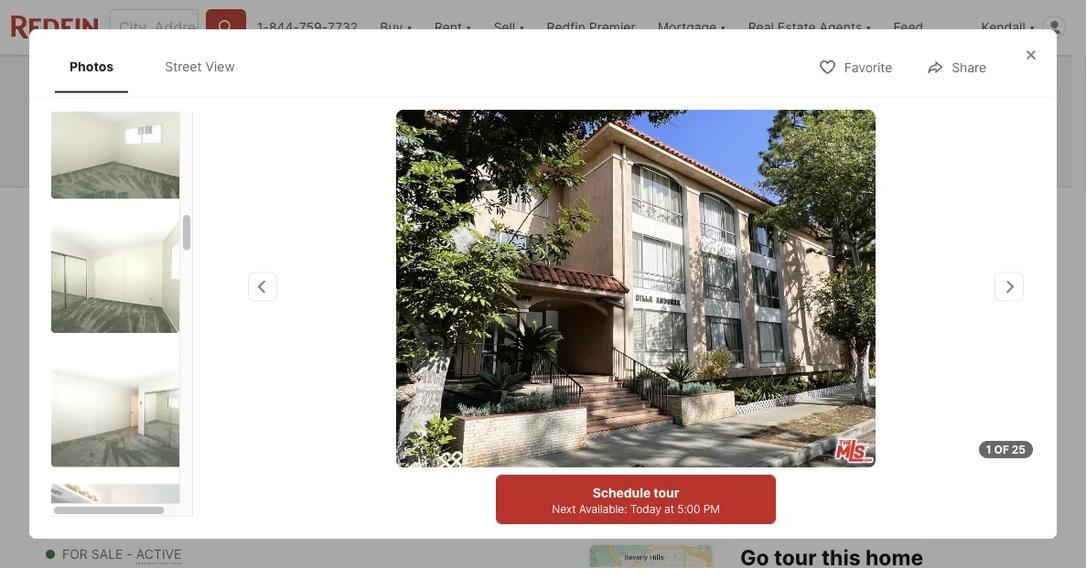 Task type: vqa. For each thing, say whether or not it's contained in the screenshot.
Water
no



Task type: describe. For each thing, give the bounding box(es) containing it.
schools tab
[[551, 191, 639, 235]]

submit search image
[[217, 18, 235, 37]]

1 horizontal spatial homes
[[360, 120, 406, 138]]

for sale - active
[[62, 547, 182, 562]]

view for tab list containing photos
[[205, 59, 235, 74]]

me
[[799, 113, 821, 130]]

schools
[[571, 205, 619, 221]]

&
[[454, 205, 463, 221]]

active
[[136, 547, 182, 562]]

6199 canterbury dr #205 image
[[396, 110, 876, 468]]

homes for for
[[228, 94, 276, 112]]

search link
[[66, 202, 147, 224]]

dialog containing photos
[[29, 0, 1057, 568]]

street view tab
[[150, 44, 250, 89]]

favorite for share
[[844, 60, 892, 75]]

for
[[62, 547, 88, 562]]

tax
[[466, 205, 485, 221]]

street view for street view button
[[102, 482, 174, 497]]

x-out
[[878, 204, 912, 220]]

759-
[[299, 20, 327, 35]]

redfin premier button
[[536, 0, 647, 55]]

view for street view button
[[142, 482, 174, 497]]

of
[[994, 443, 1009, 456]]

updates
[[209, 120, 265, 138]]

25
[[1012, 443, 1026, 456]]

photos tab
[[55, 44, 128, 89]]

tab list for share
[[51, 40, 268, 93]]

x-out button
[[837, 193, 928, 230]]

this?
[[308, 94, 343, 112]]

1 of 25
[[986, 443, 1026, 456]]

like for this
[[875, 113, 900, 130]]

2 image image from the top
[[51, 216, 179, 334]]

2 6199 canterbury dr #205, culver city, ca 90230 image from the left
[[540, 239, 780, 523]]

the
[[432, 120, 454, 138]]

search
[[103, 205, 147, 221]]

send me homes like this button
[[707, 100, 982, 144]]

share
[[952, 60, 986, 75]]

redfin premier
[[547, 20, 636, 35]]

looking
[[144, 94, 201, 112]]

get
[[144, 120, 168, 138]]

1-844-759-7732 link
[[257, 20, 358, 35]]

send
[[759, 113, 795, 130]]

like for this?
[[280, 94, 305, 112]]

1 image image from the top
[[51, 82, 193, 199]]

out
[[891, 204, 912, 220]]

sale
[[91, 547, 123, 562]]

sale & tax history tab
[[405, 191, 551, 235]]

1-844-759-7732
[[257, 20, 358, 35]]

next
[[552, 502, 576, 516]]

sale
[[425, 205, 451, 221]]

844-
[[269, 20, 299, 35]]

tab list for x-out
[[46, 188, 654, 235]]



Task type: locate. For each thing, give the bounding box(es) containing it.
share button
[[911, 48, 1002, 85]]

like up when
[[280, 94, 305, 112]]

view inside button
[[142, 482, 174, 497]]

street
[[165, 59, 202, 74], [102, 482, 140, 497]]

homes
[[228, 94, 276, 112], [824, 113, 872, 130], [360, 120, 406, 138]]

photos
[[70, 59, 114, 74]]

daily
[[172, 120, 205, 138]]

street up looking
[[165, 59, 202, 74]]

1 horizontal spatial favorite
[[844, 60, 892, 75]]

street view
[[165, 59, 235, 74], [102, 482, 174, 497]]

image image
[[51, 82, 193, 199], [51, 216, 179, 334], [51, 350, 193, 468]]

favorite inside dialog
[[844, 60, 892, 75]]

0 horizontal spatial street
[[102, 482, 140, 497]]

1 vertical spatial street view
[[102, 482, 174, 497]]

tab list up looking
[[51, 40, 268, 93]]

schedule
[[593, 485, 651, 500]]

1 horizontal spatial view
[[205, 59, 235, 74]]

view up for
[[205, 59, 235, 74]]

tab list
[[51, 40, 268, 93], [46, 188, 654, 235]]

0 horizontal spatial like
[[280, 94, 305, 112]]

0 vertical spatial street view
[[165, 59, 235, 74]]

1 vertical spatial tab list
[[46, 188, 654, 235]]

sale & tax history
[[425, 205, 530, 221]]

tour
[[654, 485, 679, 500]]

favorite button up send me homes like this
[[803, 48, 908, 85]]

favorite
[[844, 60, 892, 75], [766, 204, 814, 220]]

looking for homes like this? get daily updates when similar homes hit the market.
[[144, 94, 510, 138]]

1 horizontal spatial like
[[875, 113, 900, 130]]

market.
[[458, 120, 510, 138]]

like inside looking for homes like this? get daily updates when similar homes hit the market.
[[280, 94, 305, 112]]

favorite button inside dialog
[[803, 48, 908, 85]]

favorite button
[[803, 48, 908, 85], [724, 193, 829, 230]]

homes for me
[[824, 113, 872, 130]]

hit
[[410, 120, 428, 138]]

0 vertical spatial image image
[[51, 82, 193, 199]]

schedule tour next available: today at 5:00 pm
[[552, 485, 720, 516]]

homes inside button
[[824, 113, 872, 130]]

1
[[986, 443, 992, 456]]

feed
[[894, 20, 923, 35]]

favorite for x-out
[[766, 204, 814, 220]]

favorite button for x-out
[[724, 193, 829, 230]]

5:00
[[677, 502, 700, 516]]

0 vertical spatial favorite button
[[803, 48, 908, 85]]

redfin image
[[47, 81, 129, 163]]

available:
[[579, 502, 627, 516]]

0 horizontal spatial view
[[142, 482, 174, 497]]

2 horizontal spatial homes
[[824, 113, 872, 130]]

similar
[[311, 120, 356, 138]]

1-
[[257, 20, 269, 35]]

pm
[[703, 502, 720, 516]]

3 image image from the top
[[51, 350, 193, 468]]

0 horizontal spatial homes
[[228, 94, 276, 112]]

1 vertical spatial favorite button
[[724, 193, 829, 230]]

1 6199 canterbury dr #205, culver city, ca 90230 image from the left
[[46, 239, 533, 523]]

homes right me
[[824, 113, 872, 130]]

street view up for
[[165, 59, 235, 74]]

0 vertical spatial tab list
[[51, 40, 268, 93]]

6199 canterbury dr #205, culver city, ca 90230 image
[[46, 239, 533, 523], [540, 239, 780, 523], [787, 239, 1027, 523]]

street inside tab
[[165, 59, 202, 74]]

1 horizontal spatial street
[[165, 59, 202, 74]]

today
[[630, 502, 661, 516]]

overview tab
[[167, 191, 268, 235]]

street view up - on the bottom left of page
[[102, 482, 174, 497]]

history
[[489, 205, 530, 221]]

2 vertical spatial image image
[[51, 350, 193, 468]]

0 vertical spatial street
[[165, 59, 202, 74]]

like
[[280, 94, 305, 112], [875, 113, 900, 130]]

street view for tab list containing photos
[[165, 59, 235, 74]]

overview
[[187, 205, 247, 221]]

City, Address, School, Agent, ZIP search field
[[109, 9, 199, 46]]

1 vertical spatial street
[[102, 482, 140, 497]]

at
[[664, 502, 674, 516]]

tab list down similar
[[46, 188, 654, 235]]

7732
[[327, 20, 358, 35]]

street up for sale - active
[[102, 482, 140, 497]]

tab list containing search
[[46, 188, 654, 235]]

this
[[903, 113, 930, 130]]

view up active
[[142, 482, 174, 497]]

favorite button for share
[[803, 48, 908, 85]]

0 vertical spatial like
[[280, 94, 305, 112]]

1 vertical spatial like
[[875, 113, 900, 130]]

redfin
[[547, 20, 585, 35]]

when
[[269, 120, 307, 138]]

-
[[127, 547, 132, 562]]

1 horizontal spatial 6199 canterbury dr #205, culver city, ca 90230 image
[[540, 239, 780, 523]]

favorite button down the send
[[724, 193, 829, 230]]

0 vertical spatial view
[[205, 59, 235, 74]]

street inside button
[[102, 482, 140, 497]]

2 horizontal spatial 6199 canterbury dr #205, culver city, ca 90230 image
[[787, 239, 1027, 523]]

0 horizontal spatial 6199 canterbury dr #205, culver city, ca 90230 image
[[46, 239, 533, 523]]

premier
[[589, 20, 636, 35]]

tab list containing photos
[[51, 40, 268, 93]]

street view inside button
[[102, 482, 174, 497]]

0 vertical spatial favorite
[[844, 60, 892, 75]]

send me homes like this
[[759, 113, 930, 130]]

feed button
[[883, 0, 970, 55]]

3 6199 canterbury dr #205, culver city, ca 90230 image from the left
[[787, 239, 1027, 523]]

homes up updates
[[228, 94, 276, 112]]

homes left the "hit"
[[360, 120, 406, 138]]

street view button
[[60, 472, 189, 508]]

tab
[[268, 191, 405, 235]]

x-
[[878, 204, 891, 220]]

1 vertical spatial favorite
[[766, 204, 814, 220]]

0 horizontal spatial favorite
[[766, 204, 814, 220]]

like left this
[[875, 113, 900, 130]]

like inside button
[[875, 113, 900, 130]]

1 vertical spatial view
[[142, 482, 174, 497]]

1 vertical spatial image image
[[51, 216, 179, 334]]

view
[[205, 59, 235, 74], [142, 482, 174, 497]]

view inside tab
[[205, 59, 235, 74]]

tab list inside dialog
[[51, 40, 268, 93]]

for
[[204, 94, 225, 112]]

active link
[[136, 547, 182, 562]]

dialog
[[29, 0, 1057, 568]]

street view inside tab
[[165, 59, 235, 74]]



